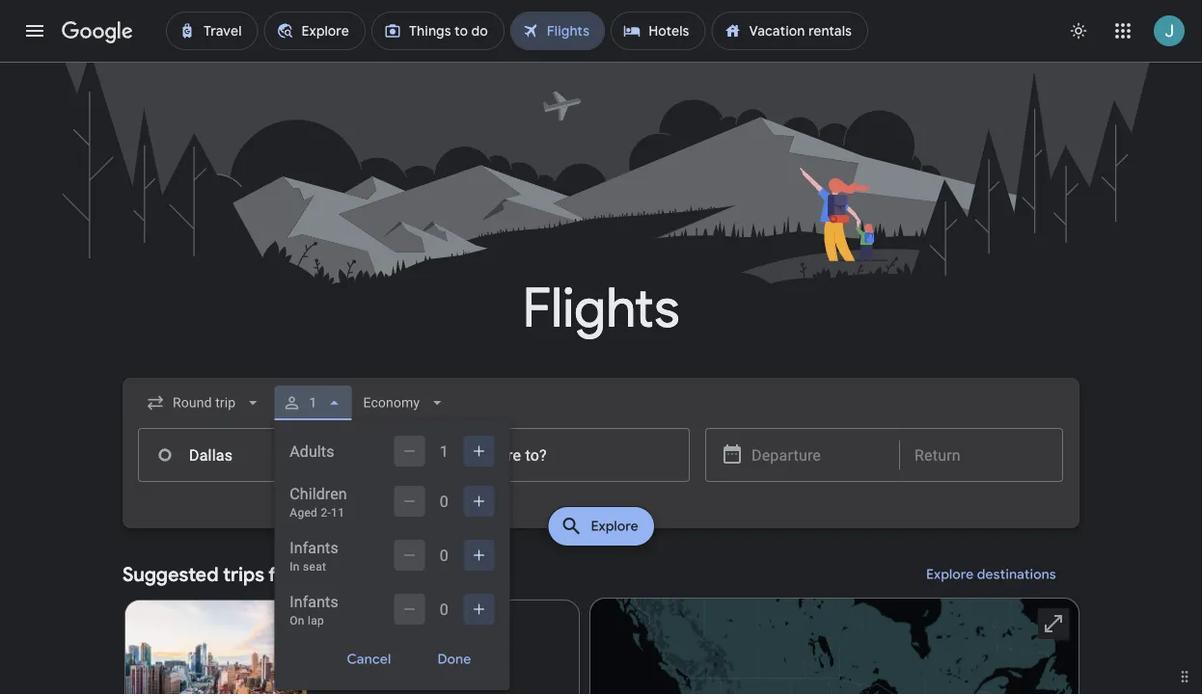 Task type: locate. For each thing, give the bounding box(es) containing it.
cancel button
[[324, 645, 414, 675]]

flights
[[523, 275, 680, 343]]

infants in seat
[[290, 539, 338, 574]]

suggested trips from dallas region
[[123, 552, 1080, 695]]

2 vertical spatial 0
[[440, 601, 449, 619]]

cancel
[[347, 651, 391, 669]]

children
[[290, 485, 347, 503]]

Return text field
[[915, 429, 1048, 482]]

3
[[409, 657, 417, 673]]

1
[[309, 395, 317, 411], [440, 442, 449, 461]]

19
[[437, 657, 452, 673]]

lap
[[308, 615, 324, 628]]

change appearance image
[[1056, 8, 1102, 54]]

1 button
[[274, 380, 352, 427]]

1 horizontal spatial explore
[[927, 566, 974, 584]]

0 vertical spatial 1
[[309, 395, 317, 411]]

explore for explore destinations
[[927, 566, 974, 584]]

infants
[[290, 539, 338, 557], [290, 593, 338, 611]]

new york dec 4 – 11
[[322, 616, 390, 653]]

infants for infants in seat
[[290, 539, 338, 557]]

destinations
[[977, 566, 1057, 584]]

york
[[358, 616, 390, 636]]

explore
[[591, 518, 638, 536], [927, 566, 974, 584]]

dec
[[322, 637, 346, 653]]

dallas
[[316, 563, 370, 587]]

infants for infants on lap
[[290, 593, 338, 611]]

0 for infants in seat
[[440, 547, 449, 565]]

2 0 from the top
[[440, 547, 449, 565]]

infants up lap
[[290, 593, 338, 611]]

0
[[440, 493, 449, 511], [440, 547, 449, 565], [440, 601, 449, 619]]

2 infants from the top
[[290, 593, 338, 611]]

explore down where to? text field
[[591, 518, 638, 536]]

0 horizontal spatial 1
[[309, 395, 317, 411]]

explore for explore
[[591, 518, 638, 536]]

Flight search field
[[107, 378, 1095, 691]]

1 vertical spatial 1
[[440, 442, 449, 461]]

explore button
[[548, 508, 654, 546]]

3 0 from the top
[[440, 601, 449, 619]]

0 horizontal spatial explore
[[591, 518, 638, 536]]

infants up the seat
[[290, 539, 338, 557]]

11
[[331, 507, 345, 520]]

suggested trips from dallas
[[123, 563, 370, 587]]

None field
[[138, 386, 270, 421], [355, 386, 455, 421], [138, 386, 270, 421], [355, 386, 455, 421]]

1 vertical spatial explore
[[927, 566, 974, 584]]

1 infants from the top
[[290, 539, 338, 557]]

explore inside explore destinations button
[[927, 566, 974, 584]]

done button
[[414, 645, 494, 675]]

adults
[[290, 442, 334, 461]]

1 vertical spatial infants
[[290, 593, 338, 611]]

0 vertical spatial explore
[[591, 518, 638, 536]]

0 vertical spatial infants
[[290, 539, 338, 557]]

0 vertical spatial 0
[[440, 493, 449, 511]]

in
[[290, 561, 300, 574]]

explore inside explore button
[[591, 518, 638, 536]]

1 horizontal spatial 1
[[440, 442, 449, 461]]

1 0 from the top
[[440, 493, 449, 511]]

1 vertical spatial 0
[[440, 547, 449, 565]]

trips
[[223, 563, 264, 587]]

explore left destinations
[[927, 566, 974, 584]]



Task type: describe. For each thing, give the bounding box(es) containing it.
main menu image
[[23, 19, 46, 42]]

new
[[322, 616, 354, 636]]

4 – 11
[[349, 637, 388, 653]]

0 for children aged 2-11
[[440, 493, 449, 511]]

1 inside popup button
[[309, 395, 317, 411]]

seat
[[303, 561, 326, 574]]

hr
[[421, 657, 433, 673]]

aged
[[290, 507, 318, 520]]

0 for infants on lap
[[440, 601, 449, 619]]

3 hr 19 min
[[409, 657, 479, 673]]

explore destinations
[[927, 566, 1057, 584]]

from
[[268, 563, 312, 587]]

number of passengers dialog
[[274, 421, 510, 691]]

on
[[290, 615, 305, 628]]

1 inside number of passengers dialog
[[440, 442, 449, 461]]

explore destinations button
[[903, 552, 1080, 598]]

nonstop
[[345, 657, 398, 673]]

children aged 2-11
[[290, 485, 347, 520]]

done
[[437, 651, 471, 669]]

Where to? text field
[[418, 428, 690, 482]]

infants on lap
[[290, 593, 338, 628]]

suggested
[[123, 563, 219, 587]]

Departure text field
[[752, 429, 885, 482]]

2-
[[321, 507, 331, 520]]

min
[[456, 657, 479, 673]]



Task type: vqa. For each thing, say whether or not it's contained in the screenshot.
fourth CELL from the top of the Suggestions grid
no



